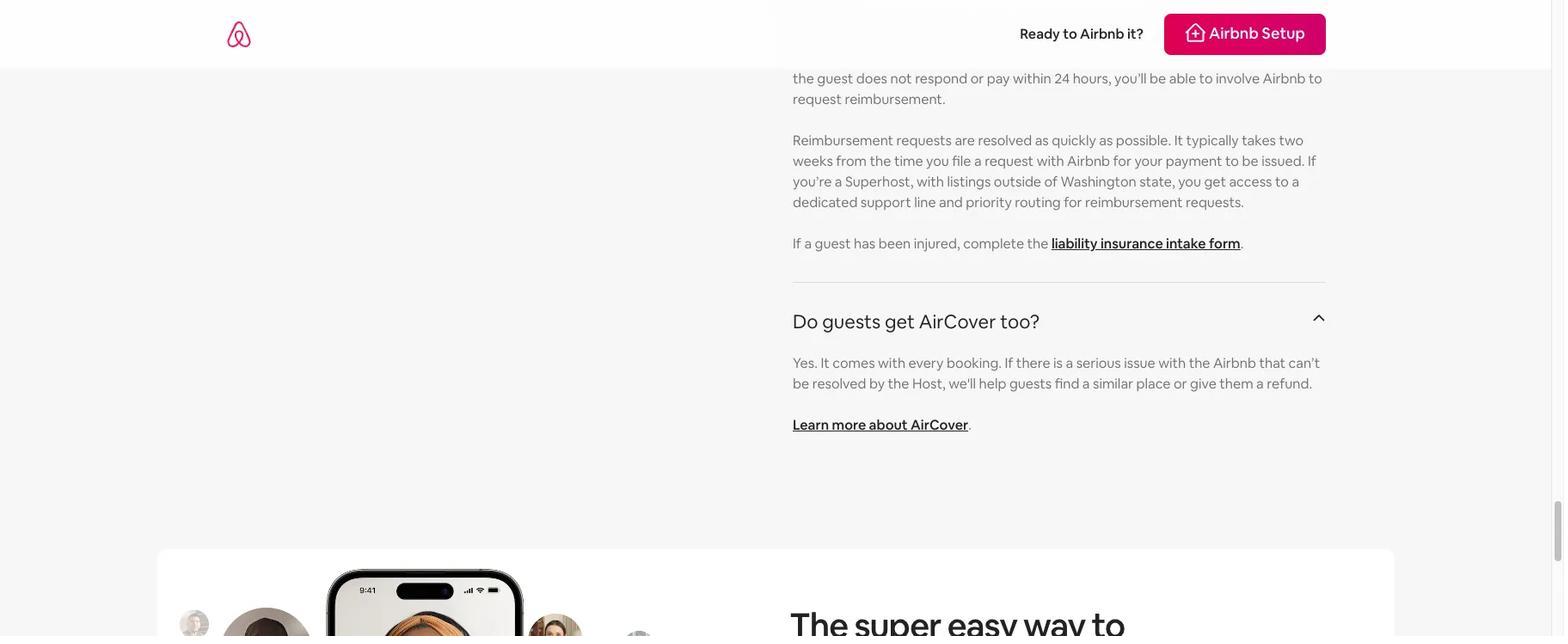 Task type: describe. For each thing, give the bounding box(es) containing it.
every
[[909, 355, 944, 373]]

visit
[[1104, 29, 1129, 47]]

a down from
[[835, 173, 842, 191]]

be up access
[[1242, 152, 1259, 170]]

it?
[[1128, 25, 1144, 43]]

not
[[891, 70, 912, 88]]

to up access
[[1226, 152, 1239, 170]]

you're
[[793, 173, 832, 191]]

0 horizontal spatial reimbursement
[[850, 49, 948, 67]]

injured,
[[914, 235, 960, 253]]

do guests get aircover too? button
[[793, 290, 1326, 354]]

help
[[979, 375, 1007, 393]]

the up give
[[1189, 355, 1211, 373]]

1 vertical spatial guest
[[817, 70, 853, 88]]

the down submit
[[793, 70, 814, 88]]

of
[[1045, 173, 1058, 191]]

comes
[[833, 355, 875, 373]]

give
[[1190, 375, 1217, 393]]

1 vertical spatial for
[[1064, 194, 1083, 212]]

time
[[894, 152, 923, 170]]

learn more about aircover .
[[793, 416, 972, 435]]

0 vertical spatial guest
[[815, 29, 851, 47]]

if down dedicated
[[793, 235, 802, 253]]

setup
[[1262, 23, 1306, 43]]

our
[[1132, 29, 1153, 47]]

requests.
[[1186, 194, 1245, 212]]

or inside to submit a reimbursement request. your request will first be sent to the guest, and if the guest does not respond or pay within 24 hours, you'll be able to involve airbnb to request reimbursement. reimbursement requests are resolved as quickly as possible. it typically takes two weeks from the time you file a request with airbnb for your payment to be issued. if you're a superhost, with listings outside of washington state, you get access to a dedicated support line and priority routing for reimbursement requests. if a guest has been injured, complete the
[[971, 70, 984, 88]]

dedicated
[[793, 194, 858, 212]]

weeks
[[793, 152, 833, 170]]

to down "resolution"
[[1191, 49, 1205, 67]]

get inside to submit a reimbursement request. your request will first be sent to the guest, and if the guest does not respond or pay within 24 hours, you'll be able to involve airbnb to request reimbursement. reimbursement requests are resolved as quickly as possible. it typically takes two weeks from the time you file a request with airbnb for your payment to be issued. if you're a superhost, with listings outside of washington state, you get access to a dedicated support line and priority routing for reimbursement requests. if a guest has been injured, complete the
[[1204, 173, 1226, 191]]

washington
[[1061, 173, 1137, 191]]

. for learn more about aircover .
[[969, 416, 972, 435]]

be left able
[[1150, 70, 1167, 88]]

learn
[[793, 416, 829, 435]]

typically
[[1187, 132, 1239, 150]]

ready to airbnb it?
[[1020, 25, 1144, 43]]

been
[[879, 235, 911, 253]]

respond
[[915, 70, 968, 88]]

form
[[1209, 235, 1241, 253]]

resolved inside to submit a reimbursement request. your request will first be sent to the guest, and if the guest does not respond or pay within 24 hours, you'll be able to involve airbnb to request reimbursement. reimbursement requests are resolved as quickly as possible. it typically takes two weeks from the time you file a request with airbnb for your payment to be issued. if you're a superhost, with listings outside of washington state, you get access to a dedicated support line and priority routing for reimbursement requests. if a guest has been injured, complete the
[[978, 132, 1032, 150]]

listings
[[947, 173, 991, 191]]

if a guest has damaged your place or belongings, visit our resolution center
[[793, 29, 1273, 47]]

a down dedicated
[[805, 235, 812, 253]]

airbnb up washington
[[1067, 152, 1110, 170]]

1 has from the top
[[854, 29, 876, 47]]

belongings,
[[1028, 29, 1101, 47]]

center
[[1228, 29, 1273, 47]]

to right center
[[1276, 29, 1289, 47]]

access
[[1229, 173, 1272, 191]]

to down issued.
[[1275, 173, 1289, 191]]

yes.
[[793, 355, 818, 373]]

liability insurance intake form link
[[1052, 235, 1241, 253]]

a right file
[[974, 152, 982, 170]]

be down 'our'
[[1141, 49, 1158, 67]]

it inside yes. it comes with every booking. if there is a serious issue with the airbnb that can't be resolved by the host, we'll help guests find a similar place or give them a refund.
[[821, 355, 830, 373]]

or inside yes. it comes with every booking. if there is a serious issue with the airbnb that can't be resolved by the host, we'll help guests find a similar place or give them a refund.
[[1174, 375, 1187, 393]]

the down resolution center link on the top right of page
[[1208, 49, 1229, 67]]

resolution center link
[[1156, 29, 1273, 47]]

airbnb up the guest,
[[1209, 23, 1259, 43]]

2 horizontal spatial request
[[1038, 49, 1087, 67]]

by
[[869, 375, 885, 393]]

a right submit
[[840, 49, 847, 67]]

with right issue
[[1159, 355, 1186, 373]]

will
[[1090, 49, 1110, 67]]

with up of on the top
[[1037, 152, 1064, 170]]

are
[[955, 132, 975, 150]]

0 vertical spatial you
[[926, 152, 949, 170]]

more
[[832, 416, 866, 435]]

2 vertical spatial guest
[[815, 235, 851, 253]]

routing
[[1015, 194, 1061, 212]]

intake
[[1166, 235, 1206, 253]]

serious
[[1077, 355, 1121, 373]]

hours,
[[1073, 70, 1112, 88]]

possible.
[[1116, 132, 1172, 150]]

the right by
[[888, 375, 909, 393]]

airbnb setup
[[1209, 23, 1306, 43]]

priority
[[966, 194, 1012, 212]]

damaged
[[879, 29, 940, 47]]

do
[[793, 310, 818, 334]]

sent
[[1161, 49, 1188, 67]]

insurance
[[1101, 235, 1163, 253]]

yes. it comes with every booking. if there is a serious issue with the airbnb that can't be resolved by the host, we'll help guests find a similar place or give them a refund.
[[793, 355, 1321, 393]]

the left liability
[[1027, 235, 1049, 253]]

guest,
[[1232, 49, 1272, 67]]

to right ready
[[1063, 25, 1077, 43]]

booking.
[[947, 355, 1002, 373]]

issue
[[1124, 355, 1156, 373]]

to down if
[[1309, 70, 1323, 88]]

there
[[1017, 355, 1051, 373]]

pay
[[987, 70, 1010, 88]]

liability
[[1052, 235, 1098, 253]]

we'll
[[949, 375, 976, 393]]

from
[[836, 152, 867, 170]]

if right issued.
[[1308, 152, 1317, 170]]

if up submit
[[793, 29, 802, 47]]

airbnb inside yes. it comes with every booking. if there is a serious issue with the airbnb that can't be resolved by the host, we'll help guests find a similar place or give them a refund.
[[1214, 355, 1257, 373]]

payment
[[1166, 152, 1223, 170]]

file
[[952, 152, 971, 170]]

airbnb up "will"
[[1080, 25, 1125, 43]]

involve
[[1216, 70, 1260, 88]]

a up submit
[[805, 29, 812, 47]]

can't
[[1289, 355, 1321, 373]]

aircover for .
[[911, 416, 969, 435]]

outside
[[994, 173, 1042, 191]]



Task type: vqa. For each thing, say whether or not it's contained in the screenshot.
GET within to submit a reimbursement request. Your request will first be sent to the guest, and if the guest does not respond or pay within 24 hours, you'll be able to involve Airbnb to request reimbursement. Reimbursement requests are resolved as quickly as possible. It typically takes two weeks from the time you file a request with Airbnb for your payment to be issued. If you're a Superhost, with listings outside of Washington state, you get access to a dedicated support line and priority routing for reimbursement requests. If a guest has been injured, complete the
yes



Task type: locate. For each thing, give the bounding box(es) containing it.
submit
[[793, 49, 837, 67]]

1 vertical spatial aircover
[[911, 416, 969, 435]]

1 vertical spatial it
[[821, 355, 830, 373]]

1 vertical spatial .
[[969, 416, 972, 435]]

1 horizontal spatial it
[[1175, 132, 1184, 150]]

your
[[1006, 49, 1035, 67]]

for down possible.
[[1113, 152, 1132, 170]]

aircover for too?
[[919, 310, 996, 334]]

if inside yes. it comes with every booking. if there is a serious issue with the airbnb that can't be resolved by the host, we'll help guests find a similar place or give them a refund.
[[1005, 355, 1014, 373]]

resolved down comes
[[813, 375, 867, 393]]

1 as from the left
[[1035, 132, 1049, 150]]

superhost,
[[845, 173, 914, 191]]

1 vertical spatial or
[[971, 70, 984, 88]]

0 vertical spatial aircover
[[919, 310, 996, 334]]

1 horizontal spatial or
[[1011, 29, 1025, 47]]

aircover down host,
[[911, 416, 969, 435]]

as right quickly
[[1099, 132, 1113, 150]]

0 vertical spatial it
[[1175, 132, 1184, 150]]

your inside to submit a reimbursement request. your request will first be sent to the guest, and if the guest does not respond or pay within 24 hours, you'll be able to involve airbnb to request reimbursement. reimbursement requests are resolved as quickly as possible. it typically takes two weeks from the time you file a request with airbnb for your payment to be issued. if you're a superhost, with listings outside of washington state, you get access to a dedicated support line and priority routing for reimbursement requests. if a guest has been injured, complete the
[[1135, 152, 1163, 170]]

as
[[1035, 132, 1049, 150], [1099, 132, 1113, 150]]

request up 24
[[1038, 49, 1087, 67]]

that
[[1260, 355, 1286, 373]]

two
[[1279, 132, 1304, 150]]

or up your
[[1011, 29, 1025, 47]]

place
[[974, 29, 1008, 47], [1137, 375, 1171, 393]]

does
[[856, 70, 888, 88]]

you
[[926, 152, 949, 170], [1178, 173, 1201, 191]]

1 vertical spatial request
[[793, 90, 842, 109]]

guest down submit
[[817, 70, 853, 88]]

state,
[[1140, 173, 1175, 191]]

too?
[[1000, 310, 1040, 334]]

first
[[1113, 49, 1138, 67]]

aircover up booking.
[[919, 310, 996, 334]]

to submit a reimbursement request. your request will first be sent to the guest, and if the guest does not respond or pay within 24 hours, you'll be able to involve airbnb to request reimbursement. reimbursement requests are resolved as quickly as possible. it typically takes two weeks from the time you file a request with airbnb for your payment to be issued. if you're a superhost, with listings outside of washington state, you get access to a dedicated support line and priority routing for reimbursement requests. if a guest has been injured, complete the
[[793, 29, 1323, 253]]

reimbursement
[[850, 49, 948, 67], [1086, 194, 1183, 212]]

1 vertical spatial guests
[[1010, 375, 1052, 393]]

about
[[869, 416, 908, 435]]

the up 'superhost,'
[[870, 152, 891, 170]]

1 vertical spatial get
[[885, 310, 915, 334]]

0 vertical spatial has
[[854, 29, 876, 47]]

0 vertical spatial for
[[1113, 152, 1132, 170]]

resolution
[[1156, 29, 1225, 47]]

a smiling superhost in the airbnb app. text informs us that her name is myranda, she has three years' experience hosting in little rock, and her airbnb rating is 4.96 stars out of 5. image
[[157, 550, 700, 636], [157, 550, 700, 636]]

guests inside dropdown button
[[823, 310, 881, 334]]

0 vertical spatial place
[[974, 29, 1008, 47]]

guest down dedicated
[[815, 235, 851, 253]]

a
[[805, 29, 812, 47], [840, 49, 847, 67], [974, 152, 982, 170], [835, 173, 842, 191], [1292, 173, 1300, 191], [805, 235, 812, 253], [1066, 355, 1074, 373], [1083, 375, 1090, 393], [1257, 375, 1264, 393]]

2 as from the left
[[1099, 132, 1113, 150]]

a down issued.
[[1292, 173, 1300, 191]]

airbnb homepage image
[[225, 21, 253, 48]]

resolved inside yes. it comes with every booking. if there is a serious issue with the airbnb that can't be resolved by the host, we'll help guests find a similar place or give them a refund.
[[813, 375, 867, 393]]

with up line on the top of the page
[[917, 173, 944, 191]]

request.
[[951, 49, 1003, 67]]

able
[[1170, 70, 1196, 88]]

place inside yes. it comes with every booking. if there is a serious issue with the airbnb that can't be resolved by the host, we'll help guests find a similar place or give them a refund.
[[1137, 375, 1171, 393]]

place down issue
[[1137, 375, 1171, 393]]

a right the is
[[1066, 355, 1074, 373]]

0 horizontal spatial request
[[793, 90, 842, 109]]

for down washington
[[1064, 194, 1083, 212]]

0 vertical spatial or
[[1011, 29, 1025, 47]]

within
[[1013, 70, 1052, 88]]

guest up submit
[[815, 29, 851, 47]]

1 horizontal spatial get
[[1204, 173, 1226, 191]]

0 vertical spatial reimbursement
[[850, 49, 948, 67]]

if
[[1302, 49, 1310, 67]]

with
[[1037, 152, 1064, 170], [917, 173, 944, 191], [878, 355, 906, 373], [1159, 355, 1186, 373]]

requests
[[897, 132, 952, 150]]

0 horizontal spatial as
[[1035, 132, 1049, 150]]

1 horizontal spatial as
[[1099, 132, 1113, 150]]

0 vertical spatial get
[[1204, 173, 1226, 191]]

0 vertical spatial your
[[943, 29, 971, 47]]

0 vertical spatial and
[[1275, 49, 1299, 67]]

it inside to submit a reimbursement request. your request will first be sent to the guest, and if the guest does not respond or pay within 24 hours, you'll be able to involve airbnb to request reimbursement. reimbursement requests are resolved as quickly as possible. it typically takes two weeks from the time you file a request with airbnb for your payment to be issued. if you're a superhost, with listings outside of washington state, you get access to a dedicated support line and priority routing for reimbursement requests. if a guest has been injured, complete the
[[1175, 132, 1184, 150]]

1 vertical spatial you
[[1178, 173, 1201, 191]]

to
[[1063, 25, 1077, 43], [1276, 29, 1289, 47], [1191, 49, 1205, 67], [1199, 70, 1213, 88], [1309, 70, 1323, 88], [1226, 152, 1239, 170], [1275, 173, 1289, 191]]

0 horizontal spatial or
[[971, 70, 984, 88]]

1 horizontal spatial and
[[1275, 49, 1299, 67]]

get inside dropdown button
[[885, 310, 915, 334]]

. down the requests.
[[1241, 235, 1244, 253]]

liability insurance intake form .
[[1052, 235, 1244, 253]]

airbnb down if
[[1263, 70, 1306, 88]]

0 horizontal spatial for
[[1064, 194, 1083, 212]]

airbnb setup link
[[1164, 14, 1326, 55]]

0 horizontal spatial resolved
[[813, 375, 867, 393]]

it
[[1175, 132, 1184, 150], [821, 355, 830, 373]]

. for liability insurance intake form .
[[1241, 235, 1244, 253]]

0 horizontal spatial your
[[943, 29, 971, 47]]

guests up comes
[[823, 310, 881, 334]]

learn more about aircover link
[[793, 416, 969, 435]]

them
[[1220, 375, 1254, 393]]

0 horizontal spatial and
[[939, 194, 963, 212]]

2 horizontal spatial or
[[1174, 375, 1187, 393]]

request up outside
[[985, 152, 1034, 170]]

1 vertical spatial reimbursement
[[1086, 194, 1183, 212]]

1 horizontal spatial .
[[1241, 235, 1244, 253]]

0 vertical spatial guests
[[823, 310, 881, 334]]

or down request.
[[971, 70, 984, 88]]

a right 'them'
[[1257, 375, 1264, 393]]

0 horizontal spatial you
[[926, 152, 949, 170]]

a right "find"
[[1083, 375, 1090, 393]]

for
[[1113, 152, 1132, 170], [1064, 194, 1083, 212]]

if
[[793, 29, 802, 47], [1308, 152, 1317, 170], [793, 235, 802, 253], [1005, 355, 1014, 373]]

24
[[1055, 70, 1070, 88]]

guests down there
[[1010, 375, 1052, 393]]

has up does
[[854, 29, 876, 47]]

your down possible.
[[1135, 152, 1163, 170]]

if left there
[[1005, 355, 1014, 373]]

takes
[[1242, 132, 1276, 150]]

is
[[1054, 355, 1063, 373]]

get up the requests.
[[1204, 173, 1226, 191]]

line
[[914, 194, 936, 212]]

ready
[[1020, 25, 1060, 43]]

the
[[1208, 49, 1229, 67], [793, 70, 814, 88], [870, 152, 891, 170], [1027, 235, 1049, 253], [1189, 355, 1211, 373], [888, 375, 909, 393]]

airbnb up 'them'
[[1214, 355, 1257, 373]]

has
[[854, 29, 876, 47], [854, 235, 876, 253]]

place up request.
[[974, 29, 1008, 47]]

0 horizontal spatial it
[[821, 355, 830, 373]]

quickly
[[1052, 132, 1096, 150]]

has left been
[[854, 235, 876, 253]]

0 vertical spatial resolved
[[978, 132, 1032, 150]]

1 horizontal spatial request
[[985, 152, 1034, 170]]

0 horizontal spatial .
[[969, 416, 972, 435]]

similar
[[1093, 375, 1134, 393]]

be inside yes. it comes with every booking. if there is a serious issue with the airbnb that can't be resolved by the host, we'll help guests find a similar place or give them a refund.
[[793, 375, 810, 393]]

reimbursement
[[793, 132, 894, 150]]

1 horizontal spatial you
[[1178, 173, 1201, 191]]

reimbursement down the state,
[[1086, 194, 1183, 212]]

0 horizontal spatial get
[[885, 310, 915, 334]]

support
[[861, 194, 911, 212]]

reimbursement.
[[845, 90, 946, 109]]

1 horizontal spatial your
[[1135, 152, 1163, 170]]

2 has from the top
[[854, 235, 876, 253]]

refund.
[[1267, 375, 1313, 393]]

complete
[[963, 235, 1024, 253]]

resolved
[[978, 132, 1032, 150], [813, 375, 867, 393]]

or left give
[[1174, 375, 1187, 393]]

0 horizontal spatial guests
[[823, 310, 881, 334]]

0 vertical spatial request
[[1038, 49, 1087, 67]]

it up "payment"
[[1175, 132, 1184, 150]]

and left if
[[1275, 49, 1299, 67]]

you down "payment"
[[1178, 173, 1201, 191]]

be down yes.
[[793, 375, 810, 393]]

with up by
[[878, 355, 906, 373]]

find
[[1055, 375, 1080, 393]]

2 vertical spatial or
[[1174, 375, 1187, 393]]

1 horizontal spatial place
[[1137, 375, 1171, 393]]

0 horizontal spatial place
[[974, 29, 1008, 47]]

has inside to submit a reimbursement request. your request will first be sent to the guest, and if the guest does not respond or pay within 24 hours, you'll be able to involve airbnb to request reimbursement. reimbursement requests are resolved as quickly as possible. it typically takes two weeks from the time you file a request with airbnb for your payment to be issued. if you're a superhost, with listings outside of washington state, you get access to a dedicated support line and priority routing for reimbursement requests. if a guest has been injured, complete the
[[854, 235, 876, 253]]

1 vertical spatial has
[[854, 235, 876, 253]]

it right yes.
[[821, 355, 830, 373]]

guests inside yes. it comes with every booking. if there is a serious issue with the airbnb that can't be resolved by the host, we'll help guests find a similar place or give them a refund.
[[1010, 375, 1052, 393]]

host,
[[912, 375, 946, 393]]

1 horizontal spatial for
[[1113, 152, 1132, 170]]

1 horizontal spatial reimbursement
[[1086, 194, 1183, 212]]

you left file
[[926, 152, 949, 170]]

1 vertical spatial resolved
[[813, 375, 867, 393]]

2 vertical spatial request
[[985, 152, 1034, 170]]

as left quickly
[[1035, 132, 1049, 150]]

you'll
[[1115, 70, 1147, 88]]

issued.
[[1262, 152, 1305, 170]]

request down submit
[[793, 90, 842, 109]]

1 vertical spatial and
[[939, 194, 963, 212]]

aircover inside do guests get aircover too? dropdown button
[[919, 310, 996, 334]]

to right able
[[1199, 70, 1213, 88]]

1 horizontal spatial resolved
[[978, 132, 1032, 150]]

resolved right "are"
[[978, 132, 1032, 150]]

guest
[[815, 29, 851, 47], [817, 70, 853, 88], [815, 235, 851, 253]]

reimbursement up not at the right top of the page
[[850, 49, 948, 67]]

do guests get aircover too?
[[793, 310, 1040, 334]]

be
[[1141, 49, 1158, 67], [1150, 70, 1167, 88], [1242, 152, 1259, 170], [793, 375, 810, 393]]

get up every
[[885, 310, 915, 334]]

.
[[1241, 235, 1244, 253], [969, 416, 972, 435]]

1 horizontal spatial guests
[[1010, 375, 1052, 393]]

0 vertical spatial .
[[1241, 235, 1244, 253]]

1 vertical spatial your
[[1135, 152, 1163, 170]]

1 vertical spatial place
[[1137, 375, 1171, 393]]

and right line on the top of the page
[[939, 194, 963, 212]]

. down we'll
[[969, 416, 972, 435]]

your up request.
[[943, 29, 971, 47]]

or
[[1011, 29, 1025, 47], [971, 70, 984, 88], [1174, 375, 1187, 393]]



